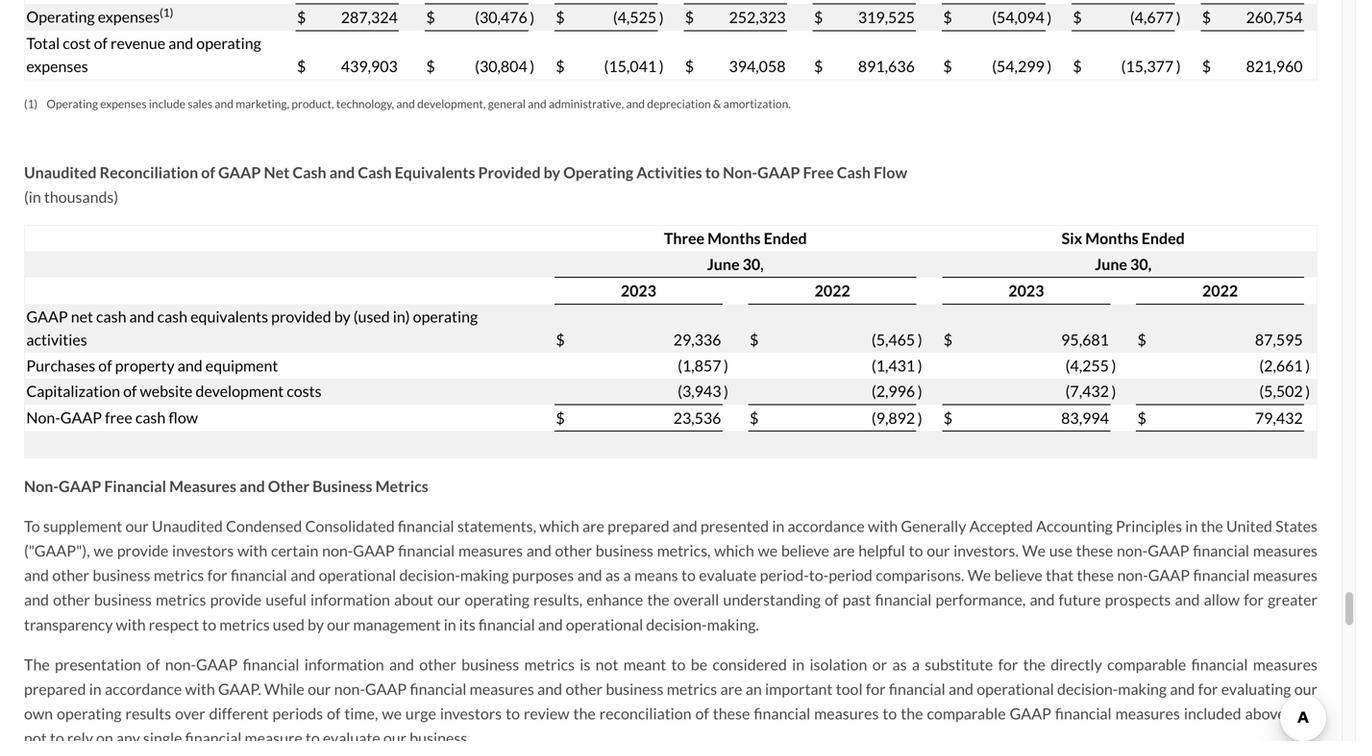 Task type: locate. For each thing, give the bounding box(es) containing it.
and down ("gaap"),
[[24, 566, 49, 585]]

provided
[[271, 307, 331, 326]]

) inside (7,432 )
[[1112, 382, 1117, 401]]

ended for six months ended
[[1142, 229, 1186, 248]]

1 horizontal spatial investors
[[440, 705, 502, 723]]

are
[[583, 517, 605, 536], [833, 541, 855, 560], [721, 680, 743, 699]]

) for (54,299 )
[[1048, 57, 1052, 76]]

allow
[[1205, 591, 1241, 609]]

an
[[746, 680, 762, 699]]

(in
[[24, 188, 41, 207]]

1 horizontal spatial prepared
[[608, 517, 670, 536]]

three
[[664, 229, 705, 248]]

1 vertical spatial provide
[[210, 591, 262, 609]]

1 horizontal spatial ,
[[1149, 255, 1152, 273]]

2 vertical spatial are
[[721, 680, 743, 699]]

for
[[208, 566, 227, 585], [1245, 591, 1265, 609], [999, 655, 1019, 674], [866, 680, 886, 699], [1199, 680, 1219, 699]]

ended for three months ended
[[764, 229, 807, 248]]

generally
[[901, 517, 967, 536]]

our right evaluating
[[1295, 680, 1318, 699]]

) inside (54,094 )
[[1048, 8, 1052, 27]]

2 vertical spatial these
[[713, 705, 750, 723]]

0 horizontal spatial decision-
[[400, 566, 460, 585]]

operating right the in)
[[413, 307, 478, 326]]

1 vertical spatial investors
[[440, 705, 502, 723]]

821,960
[[1247, 57, 1304, 76]]

0 horizontal spatial by
[[308, 615, 324, 634]]

ended right six
[[1142, 229, 1186, 248]]

we left use
[[1023, 541, 1046, 560]]

financial down important
[[754, 705, 811, 723]]

1 horizontal spatial are
[[721, 680, 743, 699]]

) for (4,255 )
[[1112, 356, 1117, 375]]

0 vertical spatial investors
[[172, 541, 234, 560]]

0 horizontal spatial 2023
[[621, 281, 657, 300]]

(4,255
[[1066, 356, 1110, 375]]

information inside the presentation of non-gaap financial information and other business metrics is not meant to be considered in isolation or as a substitute for the directly comparable financial measures prepared in accordance with gaap. while our non-gaap financial measures and other business metrics are an important tool for financial and operational decision-making and for evaluating our own operating results over different periods of time, we urge investors to review the reconciliation of these financial measures to the comparable gaap financial measures included above, and not to rely on any single financial measure to evaluate our business.
[[305, 655, 384, 674]]

2 horizontal spatial by
[[544, 163, 561, 182]]

ended
[[764, 229, 807, 248], [1142, 229, 1186, 248]]

of down respect
[[146, 655, 160, 674]]

non-gaap financial measures and other business metrics
[[24, 477, 429, 496]]

891,636
[[859, 57, 915, 76]]

administrative,
[[549, 97, 624, 111]]

1 horizontal spatial evaluate
[[699, 566, 757, 585]]

) inside (3,943 )
[[724, 382, 729, 401]]

1 horizontal spatial we
[[1023, 541, 1046, 560]]

own
[[24, 705, 53, 723]]

with left respect
[[116, 615, 146, 634]]

information inside to supplement our unaudited condensed consolidated financial statements, which are prepared and presented in accordance with generally accepted accounting principles in the united states ("gaap"), we provide investors with certain non-gaap financial measures and other business metrics, which we believe are helpful to our investors. we use these non-gaap financial measures and other business metrics for financial and operational decision-making purposes and as a means to evaluate period-to-period comparisons. we believe that these non-gaap financial measures and other business metrics provide useful information about our operating results, enhance the overall understanding of past financial performance, and future prospects and allow for greater transparency with respect to metrics used by our management in its financial and operational decision-making.
[[311, 591, 390, 609]]

0 horizontal spatial evaluate
[[323, 729, 381, 741]]

comparable down substitute
[[927, 705, 1006, 723]]

these up future
[[1078, 566, 1115, 585]]

expenses down the total
[[26, 57, 88, 76]]

0 vertical spatial information
[[311, 591, 390, 609]]

business up means
[[596, 541, 654, 560]]

believe up to-
[[782, 541, 830, 560]]

1 horizontal spatial 30
[[1131, 255, 1149, 273]]

of right reconciliation
[[201, 163, 215, 182]]

use
[[1050, 541, 1073, 560]]

measures down tool
[[815, 705, 879, 723]]

0 horizontal spatial we
[[94, 541, 113, 560]]

(54,299
[[993, 57, 1045, 76]]

1 vertical spatial as
[[893, 655, 907, 674]]

months for six
[[1086, 229, 1139, 248]]

2 vertical spatial expenses
[[100, 97, 147, 111]]

) inside '(30,476 )'
[[530, 8, 535, 27]]

evaluate down time,
[[323, 729, 381, 741]]

1 horizontal spatial believe
[[995, 566, 1043, 585]]

0 horizontal spatial provide
[[117, 541, 169, 560]]

1 horizontal spatial operating
[[564, 163, 634, 182]]

making.
[[707, 615, 760, 634]]

decision- inside the presentation of non-gaap financial information and other business metrics is not meant to be considered in isolation or as a substitute for the directly comparable financial measures prepared in accordance with gaap. while our non-gaap financial measures and other business metrics are an important tool for financial and operational decision-making and for evaluating our own operating results over different periods of time, we urge investors to review the reconciliation of these financial measures to the comparable gaap financial measures included above, and not to rely on any single financial measure to evaluate our business.
[[1058, 680, 1119, 699]]

2 horizontal spatial we
[[758, 541, 778, 560]]

operating up cost
[[26, 7, 95, 26]]

the presentation of non-gaap financial information and other business metrics is not meant to be considered in isolation or as a substitute for the directly comparable financial measures prepared in accordance with gaap. while our non-gaap financial measures and other business metrics are an important tool for financial and operational decision-making and for evaluating our own operating results over different periods of time, we urge investors to review the reconciliation of these financial measures to the comparable gaap financial measures included above, and not to rely on any single financial measure to evaluate our business.
[[24, 655, 1318, 741]]

1 horizontal spatial june
[[1096, 255, 1128, 273]]

1 horizontal spatial by
[[334, 307, 351, 326]]

1 horizontal spatial provide
[[210, 591, 262, 609]]

(2,661 )
[[1260, 356, 1311, 375]]

comparable down the prospects
[[1108, 655, 1187, 674]]

1 vertical spatial expenses
[[26, 57, 88, 76]]

non- down the principles
[[1117, 541, 1148, 560]]

(
[[160, 5, 163, 19]]

accepted
[[970, 517, 1034, 536]]

non- down respect
[[165, 655, 196, 674]]

financial up evaluating
[[1192, 655, 1249, 674]]

1 2022 from the left
[[815, 281, 851, 300]]

(1,857 )
[[678, 356, 729, 375]]

over
[[175, 705, 205, 723]]

(15,041
[[604, 57, 657, 76]]

making down statements,
[[460, 566, 509, 585]]

) right the (2,996
[[918, 382, 923, 401]]

1 vertical spatial information
[[305, 655, 384, 674]]

) inside (5,502 )
[[1306, 382, 1311, 401]]

and left allow
[[1176, 591, 1201, 609]]

) for (5,502 )
[[1306, 382, 1311, 401]]

about
[[394, 591, 434, 609]]

30 down six months ended
[[1131, 255, 1149, 273]]

) inside (4,525 )
[[660, 8, 664, 27]]

0 vertical spatial expenses
[[98, 7, 160, 26]]

certain
[[271, 541, 319, 560]]

1 cash from the left
[[293, 163, 327, 182]]

financial up useful
[[231, 566, 287, 585]]

) for (4,677 )
[[1177, 8, 1182, 27]]

) right (4,255
[[1112, 356, 1117, 375]]

product,
[[292, 97, 334, 111]]

0 horizontal spatial accordance
[[105, 680, 182, 699]]

operating
[[196, 34, 261, 53], [413, 307, 478, 326], [465, 591, 530, 609], [57, 705, 122, 723]]

which up purposes
[[540, 517, 580, 536]]

2 vertical spatial decision-
[[1058, 680, 1119, 699]]

1 vertical spatial prepared
[[24, 680, 86, 699]]

not right is
[[596, 655, 619, 674]]

by inside to supplement our unaudited condensed consolidated financial statements, which are prepared and presented in accordance with generally accepted accounting principles in the united states ("gaap"), we provide investors with certain non-gaap financial measures and other business metrics, which we believe are helpful to our investors. we use these non-gaap financial measures and other business metrics for financial and operational decision-making purposes and as a means to evaluate period-to-period comparisons. we believe that these non-gaap financial measures and other business metrics provide useful information about our operating results, enhance the overall understanding of past financial performance, and future prospects and allow for greater transparency with respect to metrics used by our management in its financial and operational decision-making.
[[308, 615, 324, 634]]

0 horizontal spatial operating
[[26, 7, 95, 26]]

439,903
[[341, 57, 398, 76]]

business
[[313, 477, 373, 496]]

other
[[555, 541, 592, 560], [52, 566, 89, 585], [53, 591, 90, 609], [419, 655, 457, 674], [566, 680, 603, 699]]

1)
[[163, 5, 173, 19]]

1 horizontal spatial we
[[382, 705, 402, 723]]

accordance inside to supplement our unaudited condensed consolidated financial statements, which are prepared and presented in accordance with generally accepted accounting principles in the united states ("gaap"), we provide investors with certain non-gaap financial measures and other business metrics, which we believe are helpful to our investors. we use these non-gaap financial measures and other business metrics for financial and operational decision-making purposes and as a means to evaluate period-to-period comparisons. we believe that these non-gaap financial measures and other business metrics provide useful information about our operating results, enhance the overall understanding of past financial performance, and future prospects and allow for greater transparency with respect to metrics used by our management in its financial and operational decision-making.
[[788, 517, 865, 536]]

1 vertical spatial not
[[24, 729, 47, 741]]

sales
[[188, 97, 213, 111]]

0 vertical spatial making
[[460, 566, 509, 585]]

comparisons.
[[876, 566, 965, 585]]

0 horizontal spatial 30
[[743, 255, 761, 273]]

) right (5,465
[[918, 331, 923, 349]]

0 horizontal spatial june 30 ,
[[708, 255, 764, 273]]

0 horizontal spatial a
[[624, 566, 631, 585]]

include
[[149, 97, 186, 111]]

(7,432
[[1066, 382, 1110, 401]]

operating inside unaudited reconciliation of gaap net cash and cash equivalents provided by operating activities to non-gaap free cash flow (in thousands)
[[564, 163, 634, 182]]

0 horizontal spatial as
[[606, 566, 620, 585]]

1 vertical spatial unaudited
[[152, 517, 223, 536]]

gaap left net
[[218, 163, 261, 182]]

0 vertical spatial by
[[544, 163, 561, 182]]

which
[[540, 517, 580, 536], [715, 541, 755, 560]]

making down the prospects
[[1119, 680, 1168, 699]]

$
[[297, 8, 306, 26], [426, 8, 435, 26], [556, 8, 565, 26], [685, 8, 694, 26], [815, 8, 824, 26], [944, 8, 953, 26], [1074, 8, 1082, 26], [1203, 8, 1212, 26], [297, 57, 306, 76], [426, 57, 435, 76], [556, 57, 565, 76], [685, 57, 694, 76], [815, 57, 824, 76], [944, 57, 953, 76], [1074, 57, 1082, 76], [1203, 57, 1212, 76], [556, 331, 565, 349], [750, 331, 759, 349], [944, 331, 953, 349], [1138, 331, 1147, 349], [556, 409, 565, 427], [750, 409, 759, 427], [944, 409, 953, 427], [1138, 409, 1147, 427]]

june down three months ended
[[708, 255, 740, 273]]

as up enhance
[[606, 566, 620, 585]]

of down be
[[696, 705, 710, 723]]

) for (15,377 )
[[1177, 57, 1182, 76]]

) right (5,502 in the bottom right of the page
[[1306, 382, 1311, 401]]

) for (1,857 )
[[724, 356, 729, 375]]

used
[[273, 615, 305, 634]]

0 vertical spatial as
[[606, 566, 620, 585]]

are up the period at the bottom right of the page
[[833, 541, 855, 560]]

(54,094
[[993, 8, 1045, 26]]

1 months from the left
[[708, 229, 761, 248]]

not down own
[[24, 729, 47, 741]]

prepared inside to supplement our unaudited condensed consolidated financial statements, which are prepared and presented in accordance with generally accepted accounting principles in the united states ("gaap"), we provide investors with certain non-gaap financial measures and other business metrics, which we believe are helpful to our investors. we use these non-gaap financial measures and other business metrics for financial and operational decision-making purposes and as a means to evaluate period-to-period comparisons. we believe that these non-gaap financial measures and other business metrics provide useful information about our operating results, enhance the overall understanding of past financial performance, and future prospects and allow for greater transparency with respect to metrics used by our management in its financial and operational decision-making.
[[608, 517, 670, 536]]

financial right its
[[479, 615, 535, 634]]

0 vertical spatial unaudited
[[24, 163, 97, 182]]

equivalents
[[191, 307, 268, 326]]

in left its
[[444, 615, 456, 634]]

non- for non-gaap free cash flow
[[26, 408, 60, 427]]

is
[[580, 655, 591, 674]]

, down six months ended
[[1149, 255, 1152, 273]]

june down six months ended
[[1096, 255, 1128, 273]]

we left urge
[[382, 705, 402, 723]]

on
[[96, 729, 113, 741]]

results
[[126, 705, 171, 723]]

1 vertical spatial making
[[1119, 680, 1168, 699]]

operating inside the presentation of non-gaap financial information and other business metrics is not meant to be considered in isolation or as a substitute for the directly comparable financial measures prepared in accordance with gaap. while our non-gaap financial measures and other business metrics are an important tool for financial and operational decision-making and for evaluating our own operating results over different periods of time, we urge investors to review the reconciliation of these financial measures to the comparable gaap financial measures included above, and not to rely on any single financial measure to evaluate our business.
[[57, 705, 122, 723]]

1 vertical spatial a
[[912, 655, 920, 674]]

and inside unaudited reconciliation of gaap net cash and cash equivalents provided by operating activities to non-gaap free cash flow (in thousands)
[[330, 163, 355, 182]]

a right or in the right bottom of the page
[[912, 655, 920, 674]]

unaudited
[[24, 163, 97, 182], [152, 517, 223, 536]]

) right (9,892
[[918, 409, 923, 428]]

non- down the capitalization on the bottom
[[26, 408, 60, 427]]

prepared up metrics,
[[608, 517, 670, 536]]

respect
[[149, 615, 199, 634]]

, down three months ended
[[761, 255, 764, 273]]

understanding
[[724, 591, 821, 609]]

these inside the presentation of non-gaap financial information and other business metrics is not meant to be considered in isolation or as a substitute for the directly comparable financial measures prepared in accordance with gaap. while our non-gaap financial measures and other business metrics are an important tool for financial and operational decision-making and for evaluating our own operating results over different periods of time, we urge investors to review the reconciliation of these financial measures to the comparable gaap financial measures included above, and not to rely on any single financial measure to evaluate our business.
[[713, 705, 750, 723]]

operating up its
[[465, 591, 530, 609]]

2 horizontal spatial operational
[[977, 680, 1055, 699]]

and
[[169, 34, 194, 53], [215, 97, 234, 111], [397, 97, 415, 111], [528, 97, 547, 111], [627, 97, 645, 111], [330, 163, 355, 182], [129, 307, 154, 326], [178, 356, 203, 375], [240, 477, 265, 496], [673, 517, 698, 536], [527, 541, 552, 560], [24, 566, 49, 585], [291, 566, 316, 585], [578, 566, 603, 585], [24, 591, 49, 609], [1030, 591, 1055, 609], [1176, 591, 1201, 609], [538, 615, 563, 634], [389, 655, 414, 674], [538, 680, 563, 699], [949, 680, 974, 699], [1171, 680, 1196, 699], [1293, 705, 1318, 723]]

for up the 'included'
[[1199, 680, 1219, 699]]

total cost of revenue and operating expenses
[[26, 34, 261, 76]]

2 2023 from the left
[[1009, 281, 1045, 300]]

1 vertical spatial evaluate
[[323, 729, 381, 741]]

319,525
[[859, 8, 915, 26]]

information
[[311, 591, 390, 609], [305, 655, 384, 674]]

a up enhance
[[624, 566, 631, 585]]

(30,804
[[475, 57, 528, 76]]

0 horizontal spatial prepared
[[24, 680, 86, 699]]

information up time,
[[305, 655, 384, 674]]

states
[[1276, 517, 1318, 536]]

marketing,
[[236, 97, 290, 111]]

0 horizontal spatial comparable
[[927, 705, 1006, 723]]

) for (15,041 )
[[660, 57, 664, 76]]

) inside (4,677 )
[[1177, 8, 1182, 27]]

0 horizontal spatial operational
[[319, 566, 396, 585]]

operating inside the operating expenses ( 1)
[[26, 7, 95, 26]]

not
[[596, 655, 619, 674], [24, 729, 47, 741]]

to inside unaudited reconciliation of gaap net cash and cash equivalents provided by operating activities to non-gaap free cash flow (in thousands)
[[706, 163, 720, 182]]

0 horizontal spatial ended
[[764, 229, 807, 248]]

accordance up results
[[105, 680, 182, 699]]

(30,804 )
[[475, 57, 535, 76]]

by
[[544, 163, 561, 182], [334, 307, 351, 326], [308, 615, 324, 634]]

results,
[[534, 591, 583, 609]]

evaluate up overall
[[699, 566, 757, 585]]

2 months from the left
[[1086, 229, 1139, 248]]

) right (54,094
[[1048, 8, 1052, 27]]

operational down substitute
[[977, 680, 1055, 699]]

1 vertical spatial non-
[[26, 408, 60, 427]]

management
[[353, 615, 441, 634]]

0 vertical spatial prepared
[[608, 517, 670, 536]]

1 horizontal spatial ended
[[1142, 229, 1186, 248]]

287,324
[[341, 8, 398, 26]]

,
[[761, 255, 764, 273], [1149, 255, 1152, 273]]

financial down the united
[[1194, 541, 1250, 560]]

) inside (9,892 )
[[918, 409, 923, 428]]

0 horizontal spatial ,
[[761, 255, 764, 273]]

) right (30,804
[[530, 57, 535, 76]]

0 horizontal spatial which
[[540, 517, 580, 536]]

1 horizontal spatial cash
[[358, 163, 392, 182]]

activities
[[637, 163, 703, 182]]

0 vertical spatial operational
[[319, 566, 396, 585]]

to
[[24, 517, 40, 536]]

as inside to supplement our unaudited condensed consolidated financial statements, which are prepared and presented in accordance with generally accepted accounting principles in the united states ("gaap"), we provide investors with certain non-gaap financial measures and other business metrics, which we believe are helpful to our investors. we use these non-gaap financial measures and other business metrics for financial and operational decision-making purposes and as a means to evaluate period-to-period comparisons. we believe that these non-gaap financial measures and other business metrics provide useful information about our operating results, enhance the overall understanding of past financial performance, and future prospects and allow for greater transparency with respect to metrics used by our management in its financial and operational decision-making.
[[606, 566, 620, 585]]

and down 1)
[[169, 34, 194, 53]]

in right presented
[[773, 517, 785, 536]]

substitute
[[925, 655, 994, 674]]

) for (30,804 )
[[530, 57, 535, 76]]

2 horizontal spatial decision-
[[1058, 680, 1119, 699]]

0 vertical spatial operating
[[26, 7, 95, 26]]

by right "used"
[[308, 615, 324, 634]]

2023
[[621, 281, 657, 300], [1009, 281, 1045, 300]]

equivalents
[[395, 163, 475, 182]]

1 horizontal spatial unaudited
[[152, 517, 223, 536]]

) for (30,476 )
[[530, 8, 535, 27]]

3 cash from the left
[[837, 163, 871, 182]]

provided
[[478, 163, 541, 182]]

unaudited reconciliation of gaap net cash and cash equivalents provided by operating activities to non-gaap free cash flow (in thousands)
[[24, 163, 908, 207]]

1 vertical spatial comparable
[[927, 705, 1006, 723]]

expenses inside the operating expenses ( 1)
[[98, 7, 160, 26]]

) right (4,677
[[1177, 8, 1182, 27]]

0 horizontal spatial investors
[[172, 541, 234, 560]]

1 horizontal spatial months
[[1086, 229, 1139, 248]]

of left 'past'
[[825, 591, 839, 609]]

metrics
[[154, 566, 204, 585], [156, 591, 206, 609], [220, 615, 270, 634], [525, 655, 575, 674], [667, 680, 718, 699]]

1 horizontal spatial as
[[893, 655, 907, 674]]

investors down measures
[[172, 541, 234, 560]]

0 vertical spatial decision-
[[400, 566, 460, 585]]

1 horizontal spatial june 30 ,
[[1096, 255, 1152, 273]]

and down results, on the bottom left of the page
[[538, 615, 563, 634]]

our
[[125, 517, 149, 536], [927, 541, 951, 560], [438, 591, 461, 609], [327, 615, 350, 634], [308, 680, 331, 699], [1295, 680, 1318, 699], [384, 729, 407, 741]]

2 vertical spatial non-
[[24, 477, 59, 496]]

1 june 30 , from the left
[[708, 255, 764, 273]]

with inside the presentation of non-gaap financial information and other business metrics is not meant to be considered in isolation or as a substitute for the directly comparable financial measures prepared in accordance with gaap. while our non-gaap financial measures and other business metrics are an important tool for financial and operational decision-making and for evaluating our own operating results over different periods of time, we urge investors to review the reconciliation of these financial measures to the comparable gaap financial measures included above, and not to rely on any single financial measure to evaluate our business.
[[185, 680, 215, 699]]

as inside the presentation of non-gaap financial information and other business metrics is not meant to be considered in isolation or as a substitute for the directly comparable financial measures prepared in accordance with gaap. while our non-gaap financial measures and other business metrics are an important tool for financial and operational decision-making and for evaluating our own operating results over different periods of time, we urge investors to review the reconciliation of these financial measures to the comparable gaap financial measures included above, and not to rely on any single financial measure to evaluate our business.
[[893, 655, 907, 674]]

0 horizontal spatial months
[[708, 229, 761, 248]]

)
[[530, 8, 535, 27], [660, 8, 664, 27], [1048, 8, 1052, 27], [1177, 8, 1182, 27], [530, 57, 535, 76], [660, 57, 664, 76], [1048, 57, 1052, 76], [1177, 57, 1182, 76], [918, 331, 923, 349], [724, 356, 729, 375], [918, 356, 923, 375], [1112, 356, 1117, 375], [1306, 356, 1311, 375], [724, 382, 729, 401], [918, 382, 923, 401], [1112, 382, 1117, 401], [1306, 382, 1311, 401], [918, 409, 923, 428]]

1 vertical spatial believe
[[995, 566, 1043, 585]]

(4,525
[[613, 8, 657, 26]]

1 vertical spatial which
[[715, 541, 755, 560]]

operational down enhance
[[566, 615, 644, 634]]

) right (30,476
[[530, 8, 535, 27]]

presented
[[701, 517, 769, 536]]

) inside (2,996 )
[[918, 382, 923, 401]]

expenses
[[98, 7, 160, 26], [26, 57, 88, 76], [100, 97, 147, 111]]

1 vertical spatial operating
[[564, 163, 634, 182]]

investors inside the presentation of non-gaap financial information and other business metrics is not meant to be considered in isolation or as a substitute for the directly comparable financial measures prepared in accordance with gaap. while our non-gaap financial measures and other business metrics are an important tool for financial and operational decision-making and for evaluating our own operating results over different periods of time, we urge investors to review the reconciliation of these financial measures to the comparable gaap financial measures included above, and not to rely on any single financial measure to evaluate our business.
[[440, 705, 502, 723]]

are up enhance
[[583, 517, 605, 536]]

non- up to
[[24, 477, 59, 496]]

1 horizontal spatial 2023
[[1009, 281, 1045, 300]]

2 vertical spatial by
[[308, 615, 324, 634]]

operational down consolidated
[[319, 566, 396, 585]]

are left an
[[721, 680, 743, 699]]

months right three on the top of the page
[[708, 229, 761, 248]]

1 vertical spatial by
[[334, 307, 351, 326]]

0 horizontal spatial unaudited
[[24, 163, 97, 182]]

0 vertical spatial non-
[[723, 163, 758, 182]]

expenses inside the total cost of revenue and operating expenses
[[26, 57, 88, 76]]

0 vertical spatial not
[[596, 655, 619, 674]]

1 30 from the left
[[743, 255, 761, 273]]

0 horizontal spatial making
[[460, 566, 509, 585]]

(4,525 )
[[613, 8, 664, 27]]

these down an
[[713, 705, 750, 723]]

0 horizontal spatial cash
[[293, 163, 327, 182]]

) right (1,431
[[918, 356, 923, 375]]

0 horizontal spatial believe
[[782, 541, 830, 560]]

to right activities
[[706, 163, 720, 182]]

2 ended from the left
[[1142, 229, 1186, 248]]

business down supplement
[[93, 566, 150, 585]]

) for (2,661 )
[[1306, 356, 1311, 375]]

other up purposes
[[555, 541, 592, 560]]

2 cash from the left
[[358, 163, 392, 182]]

as
[[606, 566, 620, 585], [893, 655, 907, 674]]

financial down the comparisons.
[[876, 591, 932, 609]]

1 vertical spatial are
[[833, 541, 855, 560]]

are inside the presentation of non-gaap financial information and other business metrics is not meant to be considered in isolation or as a substitute for the directly comparable financial measures prepared in accordance with gaap. while our non-gaap financial measures and other business metrics are an important tool for financial and operational decision-making and for evaluating our own operating results over different periods of time, we urge investors to review the reconciliation of these financial measures to the comparable gaap financial measures included above, and not to rely on any single financial measure to evaluate our business.
[[721, 680, 743, 699]]

greater
[[1269, 591, 1318, 609]]

decision- down directly
[[1058, 680, 1119, 699]]

and down that on the bottom
[[1030, 591, 1055, 609]]

1 june from the left
[[708, 255, 740, 273]]

financial down directly
[[1056, 705, 1112, 723]]

1 ended from the left
[[764, 229, 807, 248]]

1 vertical spatial these
[[1078, 566, 1115, 585]]

0 horizontal spatial we
[[968, 566, 992, 585]]

unaudited inside unaudited reconciliation of gaap net cash and cash equivalents provided by operating activities to non-gaap free cash flow (in thousands)
[[24, 163, 97, 182]]

2 vertical spatial operational
[[977, 680, 1055, 699]]

(30,476
[[475, 8, 528, 26]]

expenses for (1)    operating
[[100, 97, 147, 111]]

(5,465 )
[[872, 331, 923, 349]]

2022
[[815, 281, 851, 300], [1203, 281, 1239, 300]]

comparable
[[1108, 655, 1187, 674], [927, 705, 1006, 723]]

1 horizontal spatial accordance
[[788, 517, 865, 536]]

1 horizontal spatial which
[[715, 541, 755, 560]]



Task type: vqa. For each thing, say whether or not it's contained in the screenshot.
(4,525 )
yes



Task type: describe. For each thing, give the bounding box(es) containing it.
and right technology,
[[397, 97, 415, 111]]

and right sales
[[215, 97, 234, 111]]

flow
[[169, 408, 198, 427]]

gaap inside gaap net cash and cash equivalents provided by (used in) operating activities
[[26, 307, 68, 326]]

measures up the review at the left of the page
[[470, 680, 535, 699]]

consolidated
[[305, 517, 395, 536]]

capitalization
[[26, 382, 120, 401]]

and left the 'other'
[[240, 477, 265, 496]]

with down condensed
[[238, 541, 268, 560]]

in up important
[[793, 655, 805, 674]]

cash up purchases of property and equipment
[[157, 307, 188, 326]]

and down certain
[[291, 566, 316, 585]]

and up capitalization of website development costs
[[178, 356, 203, 375]]

be
[[691, 655, 708, 674]]

investors.
[[954, 541, 1019, 560]]

and right above,
[[1293, 705, 1318, 723]]

to supplement our unaudited condensed consolidated financial statements, which are prepared and presented in accordance with generally accepted accounting principles in the united states ("gaap"), we provide investors with certain non-gaap financial measures and other business metrics, which we believe are helpful to our investors. we use these non-gaap financial measures and other business metrics for financial and operational decision-making purposes and as a means to evaluate period-to-period comparisons. we believe that these non-gaap financial measures and other business metrics provide useful information about our operating results, enhance the overall understanding of past financial performance, and future prospects and allow for greater transparency with respect to metrics used by our management in its financial and operational decision-making.
[[24, 517, 1318, 634]]

of inside to supplement our unaudited condensed consolidated financial statements, which are prepared and presented in accordance with generally accepted accounting principles in the united states ("gaap"), we provide investors with certain non-gaap financial measures and other business metrics, which we believe are helpful to our investors. we use these non-gaap financial measures and other business metrics for financial and operational decision-making purposes and as a means to evaluate period-to-period comparisons. we believe that these non-gaap financial measures and other business metrics provide useful information about our operating results, enhance the overall understanding of past financial performance, and future prospects and allow for greater transparency with respect to metrics used by our management in its financial and operational decision-making.
[[825, 591, 839, 609]]

our right "used"
[[327, 615, 350, 634]]

meant
[[624, 655, 667, 674]]

gaap up the prospects
[[1149, 566, 1191, 585]]

260,754
[[1247, 8, 1304, 26]]

evaluating
[[1222, 680, 1292, 699]]

(2,661
[[1260, 356, 1304, 375]]

and down substitute
[[949, 680, 974, 699]]

non- down consolidated
[[322, 541, 353, 560]]

cash right net
[[96, 307, 126, 326]]

evaluate inside to supplement our unaudited condensed consolidated financial statements, which are prepared and presented in accordance with generally accepted accounting principles in the united states ("gaap"), we provide investors with certain non-gaap financial measures and other business metrics, which we believe are helpful to our investors. we use these non-gaap financial measures and other business metrics for financial and operational decision-making purposes and as a means to evaluate period-to-period comparisons. we believe that these non-gaap financial measures and other business metrics provide useful information about our operating results, enhance the overall understanding of past financial performance, and future prospects and allow for greater transparency with respect to metrics used by our management in its financial and operational decision-making.
[[699, 566, 757, 585]]

(3,943 )
[[678, 382, 729, 401]]

above,
[[1246, 705, 1290, 723]]

operating inside the total cost of revenue and operating expenses
[[196, 34, 261, 53]]

accordance inside the presentation of non-gaap financial information and other business metrics is not meant to be considered in isolation or as a substitute for the directly comparable financial measures prepared in accordance with gaap. while our non-gaap financial measures and other business metrics are an important tool for financial and operational decision-making and for evaluating our own operating results over different periods of time, we urge investors to review the reconciliation of these financial measures to the comparable gaap financial measures included above, and not to rely on any single financial measure to evaluate our business.
[[105, 680, 182, 699]]

0 vertical spatial these
[[1077, 541, 1114, 560]]

statements,
[[458, 517, 537, 536]]

for down condensed
[[208, 566, 227, 585]]

financial up "while"
[[243, 655, 300, 674]]

operating inside gaap net cash and cash equivalents provided by (used in) operating activities
[[413, 307, 478, 326]]

urge
[[406, 705, 436, 723]]

while
[[264, 680, 305, 699]]

0 vertical spatial we
[[1023, 541, 1046, 560]]

0 vertical spatial which
[[540, 517, 580, 536]]

non- inside unaudited reconciliation of gaap net cash and cash equivalents provided by operating activities to non-gaap free cash flow (in thousands)
[[723, 163, 758, 182]]

means
[[635, 566, 678, 585]]

months for three
[[708, 229, 761, 248]]

in)
[[393, 307, 410, 326]]

accounting
[[1037, 517, 1113, 536]]

useful
[[266, 591, 307, 609]]

(9,892
[[872, 409, 916, 427]]

and right general
[[528, 97, 547, 111]]

measures up greater
[[1254, 566, 1318, 585]]

1 2023 from the left
[[621, 281, 657, 300]]

the
[[24, 655, 50, 674]]

our down the financial
[[125, 517, 149, 536]]

2 , from the left
[[1149, 255, 1152, 273]]

) for (9,892 )
[[918, 409, 923, 428]]

financial down substitute
[[889, 680, 946, 699]]

making inside to supplement our unaudited condensed consolidated financial statements, which are prepared and presented in accordance with generally accepted accounting principles in the united states ("gaap"), we provide investors with certain non-gaap financial measures and other business metrics, which we believe are helpful to our investors. we use these non-gaap financial measures and other business metrics for financial and operational decision-making purposes and as a means to evaluate period-to-period comparisons. we believe that these non-gaap financial measures and other business metrics provide useful information about our operating results, enhance the overall understanding of past financial performance, and future prospects and allow for greater transparency with respect to metrics used by our management in its financial and operational decision-making.
[[460, 566, 509, 585]]

1 horizontal spatial not
[[596, 655, 619, 674]]

a inside to supplement our unaudited condensed consolidated financial statements, which are prepared and presented in accordance with generally accepted accounting principles in the united states ("gaap"), we provide investors with certain non-gaap financial measures and other business metrics, which we believe are helpful to our investors. we use these non-gaap financial measures and other business metrics for financial and operational decision-making purposes and as a means to evaluate period-to-period comparisons. we believe that these non-gaap financial measures and other business metrics provide useful information about our operating results, enhance the overall understanding of past financial performance, and future prospects and allow for greater transparency with respect to metrics used by our management in its financial and operational decision-making.
[[624, 566, 631, 585]]

(used
[[354, 307, 390, 326]]

six
[[1062, 229, 1083, 248]]

financial up about
[[398, 541, 455, 560]]

95,681
[[1062, 331, 1110, 349]]

) for (1,431 )
[[918, 356, 923, 375]]

0 horizontal spatial not
[[24, 729, 47, 741]]

gaap up supplement
[[59, 477, 101, 496]]

metrics,
[[657, 541, 711, 560]]

(1)    operating
[[24, 97, 98, 111]]

operating expenses ( 1)
[[26, 5, 173, 26]]

0 vertical spatial provide
[[117, 541, 169, 560]]

(54,094 )
[[993, 8, 1052, 27]]

financial down over
[[185, 729, 242, 741]]

important
[[766, 680, 833, 699]]

with up helpful
[[868, 517, 898, 536]]

purchases of property and equipment
[[26, 356, 278, 375]]

to right respect
[[202, 615, 217, 634]]

free
[[803, 163, 834, 182]]

other down ("gaap"),
[[52, 566, 89, 585]]

of inside unaudited reconciliation of gaap net cash and cash equivalents provided by operating activities to non-gaap free cash flow (in thousands)
[[201, 163, 215, 182]]

) for (3,943 )
[[724, 382, 729, 401]]

in down presentation
[[89, 680, 102, 699]]

gaap left free in the top right of the page
[[758, 163, 801, 182]]

net
[[71, 307, 93, 326]]

business up respect
[[94, 591, 152, 609]]

0 vertical spatial are
[[583, 517, 605, 536]]

(3,943
[[678, 382, 722, 401]]

for right substitute
[[999, 655, 1019, 674]]

of inside the total cost of revenue and operating expenses
[[94, 34, 108, 53]]

periods
[[273, 705, 323, 723]]

(1,431 )
[[872, 356, 923, 375]]

our down generally
[[927, 541, 951, 560]]

252,323
[[729, 8, 786, 26]]

to left the review at the left of the page
[[506, 705, 520, 723]]

&
[[714, 97, 722, 111]]

in right the principles
[[1186, 517, 1199, 536]]

development,
[[417, 97, 486, 111]]

to down periods
[[306, 729, 320, 741]]

operating inside to supplement our unaudited condensed consolidated financial statements, which are prepared and presented in accordance with generally accepted accounting principles in the united states ("gaap"), we provide investors with certain non-gaap financial measures and other business metrics, which we believe are helpful to our investors. we use these non-gaap financial measures and other business metrics for financial and operational decision-making purposes and as a means to evaluate period-to-period comparisons. we believe that these non-gaap financial measures and other business metrics provide useful information about our operating results, enhance the overall understanding of past financial performance, and future prospects and allow for greater transparency with respect to metrics used by our management in its financial and operational decision-making.
[[465, 591, 530, 609]]

financial up urge
[[410, 680, 467, 699]]

gaap net cash and cash equivalents provided by (used in) operating activities
[[26, 307, 478, 349]]

gaap up time,
[[365, 680, 407, 699]]

technology,
[[336, 97, 394, 111]]

of left time,
[[327, 705, 341, 723]]

website
[[140, 382, 193, 401]]

non- up the prospects
[[1118, 566, 1149, 585]]

) for (7,432 )
[[1112, 382, 1117, 401]]

("gaap"),
[[24, 541, 90, 560]]

business down its
[[462, 655, 519, 674]]

to left the rely
[[50, 729, 64, 741]]

) for (4,525 )
[[660, 8, 664, 27]]

) for (54,094 )
[[1048, 8, 1052, 27]]

presentation
[[55, 655, 141, 674]]

purposes
[[513, 566, 574, 585]]

(15,041 )
[[604, 57, 664, 76]]

gaap down the capitalization on the bottom
[[60, 408, 102, 427]]

cash down website at the bottom
[[135, 408, 166, 427]]

net
[[264, 163, 290, 182]]

2 june from the left
[[1096, 255, 1128, 273]]

2 horizontal spatial are
[[833, 541, 855, 560]]

other down is
[[566, 680, 603, 699]]

gaap down the principles
[[1148, 541, 1190, 560]]

non- for non-gaap financial measures and other business metrics
[[24, 477, 59, 496]]

considered
[[713, 655, 787, 674]]

2 30 from the left
[[1131, 255, 1149, 273]]

2 2022 from the left
[[1203, 281, 1239, 300]]

measure
[[245, 729, 303, 741]]

our down urge
[[384, 729, 407, 741]]

(1)    operating expenses include sales and marketing, product, technology, and development, general and administrative, and depreciation & amortization.
[[24, 97, 791, 111]]

period-
[[760, 566, 810, 585]]

financial down metrics on the bottom left
[[398, 517, 455, 536]]

or
[[873, 655, 888, 674]]

0 vertical spatial believe
[[782, 541, 830, 560]]

operational inside the presentation of non-gaap financial information and other business metrics is not meant to be considered in isolation or as a substitute for the directly comparable financial measures prepared in accordance with gaap. while our non-gaap financial measures and other business metrics are an important tool for financial and operational decision-making and for evaluating our own operating results over different periods of time, we urge investors to review the reconciliation of these financial measures to the comparable gaap financial measures included above, and not to rely on any single financial measure to evaluate our business.
[[977, 680, 1055, 699]]

1 horizontal spatial operational
[[566, 615, 644, 634]]

financial up allow
[[1194, 566, 1250, 585]]

measures down states
[[1254, 541, 1318, 560]]

to down or in the right bottom of the page
[[883, 705, 897, 723]]

unaudited inside to supplement our unaudited condensed consolidated financial statements, which are prepared and presented in accordance with generally accepted accounting principles in the united states ("gaap"), we provide investors with certain non-gaap financial measures and other business metrics, which we believe are helpful to our investors. we use these non-gaap financial measures and other business metrics for financial and operational decision-making purposes and as a means to evaluate period-to-period comparisons. we believe that these non-gaap financial measures and other business metrics provide useful information about our operating results, enhance the overall understanding of past financial performance, and future prospects and allow for greater transparency with respect to metrics used by our management in its financial and operational decision-making.
[[152, 517, 223, 536]]

six months ended
[[1062, 229, 1186, 248]]

for right allow
[[1245, 591, 1265, 609]]

amortization.
[[724, 97, 791, 111]]

(5,465
[[872, 331, 916, 349]]

overall
[[674, 591, 720, 609]]

(15,377 )
[[1122, 57, 1182, 76]]

(7,432 )
[[1066, 382, 1117, 401]]

to down metrics,
[[682, 566, 696, 585]]

and down (15,041 )
[[627, 97, 645, 111]]

and inside the total cost of revenue and operating expenses
[[169, 34, 194, 53]]

2 june 30 , from the left
[[1096, 255, 1152, 273]]

flow
[[874, 163, 908, 182]]

a inside the presentation of non-gaap financial information and other business metrics is not meant to be considered in isolation or as a substitute for the directly comparable financial measures prepared in accordance with gaap. while our non-gaap financial measures and other business metrics are an important tool for financial and operational decision-making and for evaluating our own operating results over different periods of time, we urge investors to review the reconciliation of these financial measures to the comparable gaap financial measures included above, and not to rely on any single financial measure to evaluate our business.
[[912, 655, 920, 674]]

past
[[843, 591, 872, 609]]

(5,502
[[1260, 382, 1304, 401]]

by inside gaap net cash and cash equivalents provided by (used in) operating activities
[[334, 307, 351, 326]]

transparency
[[24, 615, 113, 634]]

1 vertical spatial we
[[968, 566, 992, 585]]

(9,892 )
[[872, 409, 923, 428]]

development
[[196, 382, 284, 401]]

1 , from the left
[[761, 255, 764, 273]]

29,336
[[674, 331, 722, 349]]

our up periods
[[308, 680, 331, 699]]

making inside the presentation of non-gaap financial information and other business metrics is not meant to be considered in isolation or as a substitute for the directly comparable financial measures prepared in accordance with gaap. while our non-gaap financial measures and other business metrics are an important tool for financial and operational decision-making and for evaluating our own operating results over different periods of time, we urge investors to review the reconciliation of these financial measures to the comparable gaap financial measures included above, and not to rely on any single financial measure to evaluate our business.
[[1119, 680, 1168, 699]]

measures up evaluating
[[1254, 655, 1318, 674]]

gaap.
[[218, 680, 261, 699]]

business down meant
[[606, 680, 664, 699]]

review
[[524, 705, 570, 723]]

measures down statements,
[[459, 541, 523, 560]]

0 vertical spatial comparable
[[1108, 655, 1187, 674]]

) for (2,996 )
[[918, 382, 923, 401]]

) for (5,465 )
[[918, 331, 923, 349]]

other up urge
[[419, 655, 457, 674]]

and up enhance
[[578, 566, 603, 585]]

and inside gaap net cash and cash equivalents provided by (used in) operating activities
[[129, 307, 154, 326]]

to-
[[810, 566, 829, 585]]

future
[[1059, 591, 1102, 609]]

evaluate inside the presentation of non-gaap financial information and other business metrics is not meant to be considered in isolation or as a substitute for the directly comparable financial measures prepared in accordance with gaap. while our non-gaap financial measures and other business metrics are an important tool for financial and operational decision-making and for evaluating our own operating results over different periods of time, we urge investors to review the reconciliation of these financial measures to the comparable gaap financial measures included above, and not to rely on any single financial measure to evaluate our business.
[[323, 729, 381, 741]]

prepared inside the presentation of non-gaap financial information and other business metrics is not meant to be considered in isolation or as a substitute for the directly comparable financial measures prepared in accordance with gaap. while our non-gaap financial measures and other business metrics are an important tool for financial and operational decision-making and for evaluating our own operating results over different periods of time, we urge investors to review the reconciliation of these financial measures to the comparable gaap financial measures included above, and not to rely on any single financial measure to evaluate our business.
[[24, 680, 86, 699]]

included
[[1185, 705, 1242, 723]]

by inside unaudited reconciliation of gaap net cash and cash equivalents provided by operating activities to non-gaap free cash flow (in thousands)
[[544, 163, 561, 182]]

free
[[105, 408, 132, 427]]

expenses for operating
[[98, 7, 160, 26]]

measures left the 'included'
[[1116, 705, 1181, 723]]

(1,431
[[872, 356, 916, 375]]

three months ended
[[664, 229, 807, 248]]

(4,677
[[1131, 8, 1174, 26]]

and up transparency
[[24, 591, 49, 609]]

of up free
[[123, 382, 137, 401]]

for down or in the right bottom of the page
[[866, 680, 886, 699]]

business.
[[410, 729, 471, 741]]

(30,476 )
[[475, 8, 535, 27]]

and up the review at the left of the page
[[538, 680, 563, 699]]

1 vertical spatial decision-
[[647, 615, 707, 634]]

and down management
[[389, 655, 414, 674]]

(1,857
[[678, 356, 722, 375]]

non- up time,
[[334, 680, 365, 699]]

to left be
[[672, 655, 686, 674]]

investors inside to supplement our unaudited condensed consolidated financial statements, which are prepared and presented in accordance with generally accepted accounting principles in the united states ("gaap"), we provide investors with certain non-gaap financial measures and other business metrics, which we believe are helpful to our investors. we use these non-gaap financial measures and other business metrics for financial and operational decision-making purposes and as a means to evaluate period-to-period comparisons. we believe that these non-gaap financial measures and other business metrics provide useful information about our operating results, enhance the overall understanding of past financial performance, and future prospects and allow for greater transparency with respect to metrics used by our management in its financial and operational decision-making.
[[172, 541, 234, 560]]

to up the comparisons.
[[909, 541, 924, 560]]

and up purposes
[[527, 541, 552, 560]]

total
[[26, 34, 60, 53]]

gaap down directly
[[1010, 705, 1052, 723]]

(4,677 )
[[1131, 8, 1182, 27]]

of left property
[[98, 356, 112, 375]]

other
[[268, 477, 310, 496]]

gaap up "gaap."
[[196, 655, 238, 674]]

prospects
[[1106, 591, 1172, 609]]

and up the 'included'
[[1171, 680, 1196, 699]]

gaap down consolidated
[[353, 541, 395, 560]]

other up transparency
[[53, 591, 90, 609]]

we inside the presentation of non-gaap financial information and other business metrics is not meant to be considered in isolation or as a substitute for the directly comparable financial measures prepared in accordance with gaap. while our non-gaap financial measures and other business metrics are an important tool for financial and operational decision-making and for evaluating our own operating results over different periods of time, we urge investors to review the reconciliation of these financial measures to the comparable gaap financial measures included above, and not to rely on any single financial measure to evaluate our business.
[[382, 705, 402, 723]]

23,536
[[674, 409, 722, 427]]

our up its
[[438, 591, 461, 609]]

and up metrics,
[[673, 517, 698, 536]]



